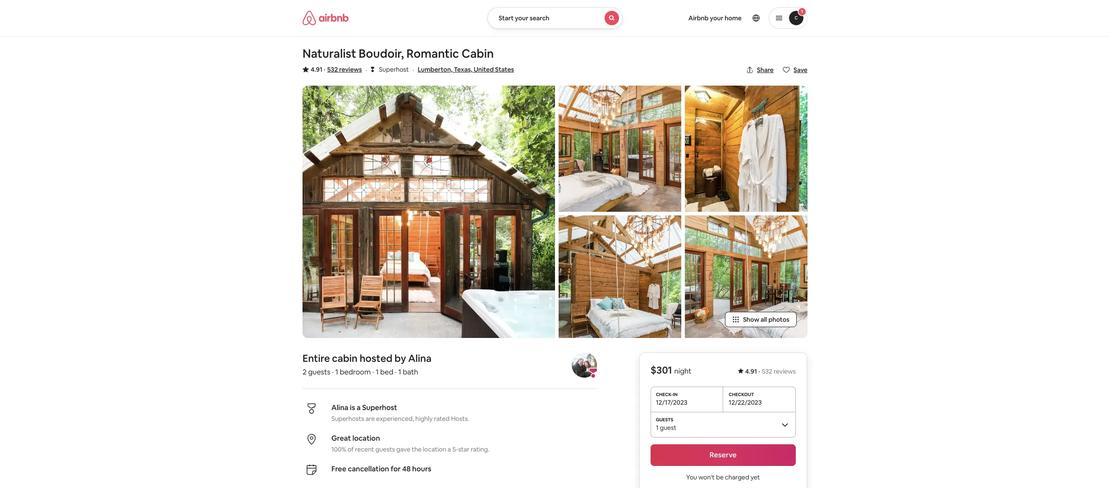 Task type: vqa. For each thing, say whether or not it's contained in the screenshot.
guest
yes



Task type: describe. For each thing, give the bounding box(es) containing it.
share
[[757, 66, 774, 74]]

are
[[366, 415, 375, 423]]

charged
[[725, 473, 749, 482]]

your for start
[[515, 14, 528, 22]]

48
[[402, 464, 411, 474]]

$301
[[650, 364, 672, 376]]

bed
[[380, 367, 393, 377]]

naturalist boudoir, romantic cabin
[[303, 46, 494, 61]]

reserve
[[710, 450, 737, 460]]

yet
[[751, 473, 760, 482]]

is
[[350, 403, 355, 413]]

hours
[[412, 464, 431, 474]]

1 vertical spatial 4.91
[[745, 367, 757, 376]]

· left bed
[[372, 367, 374, 377]]

great
[[331, 434, 351, 443]]

0 vertical spatial location
[[352, 434, 380, 443]]

won't
[[698, 473, 715, 482]]

experienced,
[[376, 415, 414, 423]]

cabin
[[462, 46, 494, 61]]

your for airbnb
[[710, 14, 723, 22]]

· right bed
[[395, 367, 397, 377]]

for
[[391, 464, 401, 474]]

100%
[[331, 445, 346, 454]]

start your search button
[[487, 7, 623, 29]]

home
[[725, 14, 742, 22]]

the
[[412, 445, 422, 454]]

0 vertical spatial reviews
[[339, 65, 362, 73]]

1 guest
[[656, 424, 676, 432]]

· down naturalist
[[324, 65, 325, 73]]

1 vertical spatial 4.91 · 532 reviews
[[745, 367, 796, 376]]

532 reviews button
[[327, 65, 362, 74]]

photos
[[768, 316, 789, 324]]

states
[[495, 65, 514, 73]]

airbnb your home
[[688, 14, 742, 22]]

all
[[761, 316, 767, 324]]

start your search
[[499, 14, 549, 22]]

boudoir,
[[359, 46, 404, 61]]

be
[[716, 473, 724, 482]]

0 vertical spatial 4.91
[[311, 65, 322, 73]]

reserve button
[[650, 445, 796, 466]]

12/22/2023
[[729, 399, 762, 407]]

󰀃
[[371, 65, 374, 73]]

cancellation
[[348, 464, 389, 474]]

1 guest button
[[650, 412, 796, 437]]

· up 12/22/2023 at bottom
[[758, 367, 760, 376]]

2
[[303, 367, 307, 377]]

bedroom
[[340, 367, 371, 377]]

a inside great location 100% of recent guests gave the location a 5-star rating.
[[448, 445, 451, 454]]

0 vertical spatial 4.91 · 532 reviews
[[311, 65, 362, 73]]

highly
[[415, 415, 433, 423]]

star
[[458, 445, 469, 454]]

superhost inside 'alina is a superhost superhosts are experienced, highly rated hosts.'
[[362, 403, 397, 413]]

show all photos button
[[725, 312, 797, 327]]

night
[[674, 367, 691, 376]]

your home away from home awaits. image
[[559, 86, 681, 212]]

romantic
[[406, 46, 459, 61]]

recent
[[355, 445, 374, 454]]

bath
[[403, 367, 418, 377]]

guests for cabin
[[308, 367, 330, 377]]

lumberton,
[[418, 65, 453, 73]]



Task type: locate. For each thing, give the bounding box(es) containing it.
0 horizontal spatial 4.91
[[311, 65, 322, 73]]

entire
[[303, 352, 330, 365]]

1 horizontal spatial your
[[710, 14, 723, 22]]

1 horizontal spatial a
[[448, 445, 451, 454]]

gave
[[396, 445, 410, 454]]

1 horizontal spatial 532
[[762, 367, 772, 376]]

show
[[743, 316, 759, 324]]

1 horizontal spatial guests
[[375, 445, 395, 454]]

guest
[[660, 424, 676, 432]]

share button
[[742, 62, 777, 78]]

your
[[515, 14, 528, 22], [710, 14, 723, 22]]

a right is
[[357, 403, 361, 413]]

private restroom. image
[[685, 86, 807, 212]]

start
[[499, 14, 514, 22]]

profile element
[[633, 0, 807, 36]]

a inside 'alina is a superhost superhosts are experienced, highly rated hosts.'
[[357, 403, 361, 413]]

12/17/2023
[[656, 399, 687, 407]]

1 your from the left
[[515, 14, 528, 22]]

your left home
[[710, 14, 723, 22]]

guests for location
[[375, 445, 395, 454]]

your inside profile element
[[710, 14, 723, 22]]

0 vertical spatial guests
[[308, 367, 330, 377]]

· down cabin
[[332, 367, 334, 377]]

great location 100% of recent guests gave the location a 5-star rating.
[[331, 434, 489, 454]]

airbnb
[[688, 14, 709, 22]]

0 horizontal spatial location
[[352, 434, 380, 443]]

great nature views. image
[[685, 216, 807, 338]]

· lumberton, texas, united states
[[412, 65, 514, 75]]

hosts.
[[451, 415, 469, 423]]

4.91 · 532 reviews down naturalist
[[311, 65, 362, 73]]

0 horizontal spatial 532
[[327, 65, 338, 73]]

free
[[331, 464, 346, 474]]

location up recent
[[352, 434, 380, 443]]

1 vertical spatial location
[[423, 445, 446, 454]]

alina is a superhost. learn more about alina. image
[[572, 353, 597, 378], [572, 353, 597, 378]]

1 vertical spatial 532
[[762, 367, 772, 376]]

guests down entire
[[308, 367, 330, 377]]

by alina
[[395, 352, 432, 365]]

532
[[327, 65, 338, 73], [762, 367, 772, 376]]

guests left gave
[[375, 445, 395, 454]]

lumberton, texas, united states button
[[418, 64, 514, 75]]

1 vertical spatial superhost
[[362, 403, 397, 413]]

save button
[[779, 62, 811, 78]]

cabin
[[332, 352, 358, 365]]

save
[[794, 66, 807, 74]]

a
[[357, 403, 361, 413], [448, 445, 451, 454]]

texas,
[[454, 65, 472, 73]]

superhost
[[379, 65, 409, 73], [362, 403, 397, 413]]

search
[[530, 14, 549, 22]]

location
[[352, 434, 380, 443], [423, 445, 446, 454]]

your inside button
[[515, 14, 528, 22]]

0 horizontal spatial 4.91 · 532 reviews
[[311, 65, 362, 73]]

alina is a superhost superhosts are experienced, highly rated hosts.
[[331, 403, 469, 423]]

1 inside profile element
[[801, 9, 803, 14]]

rating.
[[471, 445, 489, 454]]

·
[[324, 65, 325, 73], [366, 65, 367, 75], [412, 65, 414, 75], [332, 367, 334, 377], [372, 367, 374, 377], [395, 367, 397, 377], [758, 367, 760, 376]]

guests inside great location 100% of recent guests gave the location a 5-star rating.
[[375, 445, 395, 454]]

peaceful and serene. image
[[303, 86, 555, 338]]

· left 󰀃
[[366, 65, 367, 75]]

532 up 12/22/2023 at bottom
[[762, 367, 772, 376]]

suspended queen bed. image
[[559, 216, 681, 338]]

0 horizontal spatial your
[[515, 14, 528, 22]]

0 horizontal spatial guests
[[308, 367, 330, 377]]

0 horizontal spatial reviews
[[339, 65, 362, 73]]

532 down naturalist
[[327, 65, 338, 73]]

1 horizontal spatial 4.91
[[745, 367, 757, 376]]

guests inside entire cabin hosted by alina 2 guests · 1 bedroom · 1 bed · 1 bath
[[308, 367, 330, 377]]

you won't be charged yet
[[686, 473, 760, 482]]

0 horizontal spatial a
[[357, 403, 361, 413]]

reviews
[[339, 65, 362, 73], [774, 367, 796, 376]]

· left the lumberton,
[[412, 65, 414, 75]]

you
[[686, 473, 697, 482]]

1 vertical spatial guests
[[375, 445, 395, 454]]

1 vertical spatial reviews
[[774, 367, 796, 376]]

a left 5-
[[448, 445, 451, 454]]

your right start on the top of page
[[515, 14, 528, 22]]

of
[[348, 445, 354, 454]]

free cancellation for 48 hours
[[331, 464, 431, 474]]

guests
[[308, 367, 330, 377], [375, 445, 395, 454]]

superhost up the are
[[362, 403, 397, 413]]

4.91 · 532 reviews
[[311, 65, 362, 73], [745, 367, 796, 376]]

4.91 down naturalist
[[311, 65, 322, 73]]

$301 night
[[650, 364, 691, 376]]

entire cabin hosted by alina 2 guests · 1 bedroom · 1 bed · 1 bath
[[303, 352, 432, 377]]

1 vertical spatial a
[[448, 445, 451, 454]]

5-
[[452, 445, 458, 454]]

1 horizontal spatial reviews
[[774, 367, 796, 376]]

1 horizontal spatial 4.91 · 532 reviews
[[745, 367, 796, 376]]

0 vertical spatial superhost
[[379, 65, 409, 73]]

0 vertical spatial 532
[[327, 65, 338, 73]]

1 button
[[769, 7, 807, 29]]

4.91
[[311, 65, 322, 73], [745, 367, 757, 376]]

0 vertical spatial a
[[357, 403, 361, 413]]

rated
[[434, 415, 450, 423]]

4.91 up 12/22/2023 at bottom
[[745, 367, 757, 376]]

2 your from the left
[[710, 14, 723, 22]]

1 horizontal spatial location
[[423, 445, 446, 454]]

Start your search search field
[[487, 7, 623, 29]]

naturalist
[[303, 46, 356, 61]]

airbnb your home link
[[683, 9, 747, 28]]

hosted
[[360, 352, 392, 365]]

alina
[[331, 403, 348, 413]]

4.91 · 532 reviews up 12/22/2023 at bottom
[[745, 367, 796, 376]]

superhosts
[[331, 415, 364, 423]]

1
[[801, 9, 803, 14], [335, 367, 338, 377], [376, 367, 379, 377], [398, 367, 401, 377], [656, 424, 658, 432]]

location right the "the"
[[423, 445, 446, 454]]

show all photos
[[743, 316, 789, 324]]

superhost down naturalist boudoir, romantic cabin
[[379, 65, 409, 73]]

united
[[474, 65, 494, 73]]



